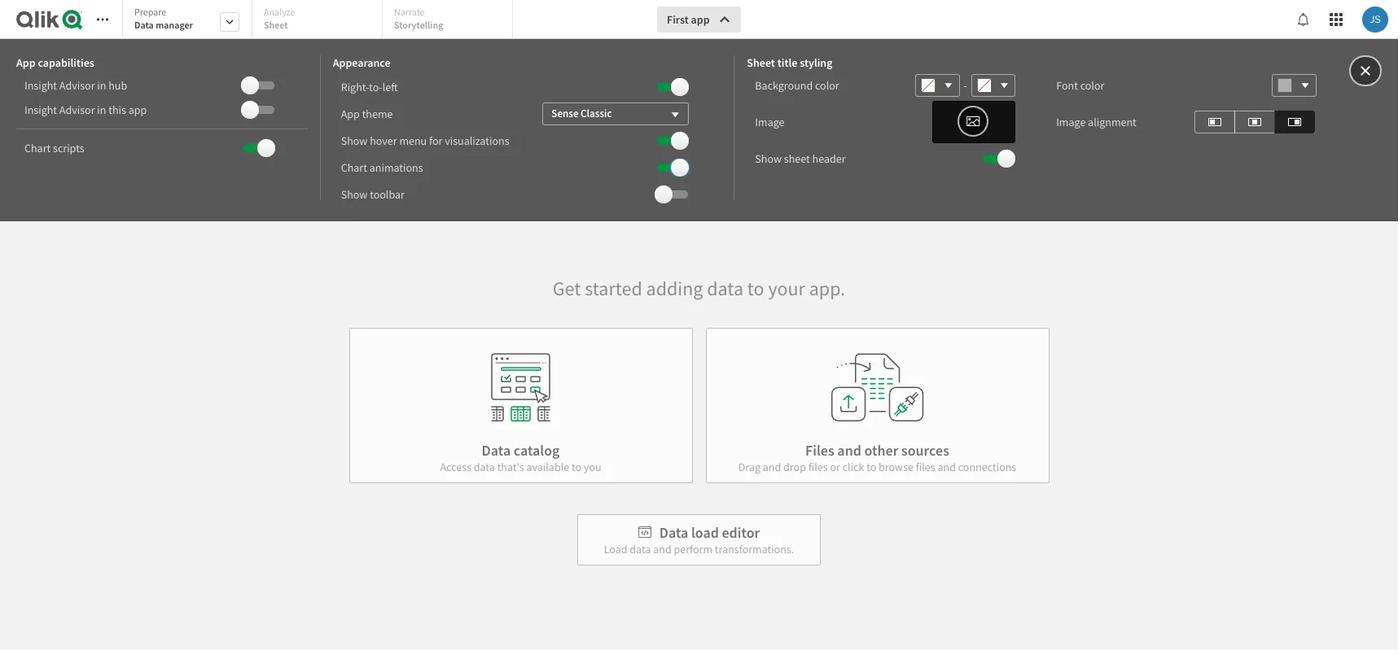 Task type: locate. For each thing, give the bounding box(es) containing it.
data right the adding
[[707, 276, 743, 301]]

1 advisor from the top
[[59, 78, 95, 93]]

image alignment
[[1056, 115, 1137, 129]]

get started adding data to your app. application
[[0, 0, 1398, 651]]

select image image
[[966, 112, 980, 131]]

color down the styling
[[815, 78, 839, 93]]

1 insight from the top
[[24, 78, 57, 93]]

advisor
[[59, 78, 95, 93], [59, 103, 95, 117]]

2 image from the left
[[1056, 115, 1086, 129]]

data left "catalog"
[[482, 441, 511, 460]]

data
[[134, 19, 154, 31], [482, 441, 511, 460], [659, 523, 688, 542]]

2 vertical spatial data
[[630, 542, 651, 557]]

1 image from the left
[[755, 115, 785, 129]]

files right browse
[[916, 460, 935, 474]]

title
[[777, 55, 797, 70]]

right-
[[341, 79, 369, 94]]

to inside files and other sources drag and drop files or click to browse files and connections
[[867, 460, 876, 474]]

app
[[16, 55, 36, 70], [341, 106, 360, 121]]

first app
[[667, 12, 710, 27]]

0 vertical spatial chart
[[24, 141, 51, 156]]

for
[[429, 133, 442, 148]]

show sheet header
[[755, 151, 846, 166]]

1 horizontal spatial image
[[1056, 115, 1086, 129]]

0 horizontal spatial to
[[572, 460, 581, 474]]

insight
[[24, 78, 57, 93], [24, 103, 57, 117]]

align center image
[[1248, 112, 1261, 132]]

0 horizontal spatial image
[[755, 115, 785, 129]]

load
[[604, 542, 627, 557]]

insight down app capabilities
[[24, 78, 57, 93]]

chart up show toolbar
[[341, 160, 367, 175]]

0 vertical spatial show
[[341, 133, 368, 148]]

0 horizontal spatial app
[[16, 55, 36, 70]]

1 horizontal spatial app
[[691, 12, 710, 27]]

app inside button
[[691, 12, 710, 27]]

2 horizontal spatial to
[[867, 460, 876, 474]]

1 vertical spatial insight
[[24, 103, 57, 117]]

first
[[667, 12, 689, 27]]

0 horizontal spatial data
[[474, 460, 495, 474]]

sheet
[[784, 151, 810, 166]]

0 vertical spatial in
[[97, 78, 106, 93]]

in left hub
[[97, 78, 106, 93]]

show
[[341, 133, 368, 148], [755, 151, 782, 166], [341, 187, 368, 202]]

show left hover
[[341, 133, 368, 148]]

chart scripts
[[24, 141, 84, 156]]

image down font on the top
[[1056, 115, 1086, 129]]

0 vertical spatial insight
[[24, 78, 57, 93]]

1 vertical spatial chart
[[341, 160, 367, 175]]

image
[[755, 115, 785, 129], [1056, 115, 1086, 129]]

1 horizontal spatial app
[[341, 106, 360, 121]]

1 horizontal spatial files
[[916, 460, 935, 474]]

files and other sources drag and drop files or click to browse files and connections
[[738, 441, 1016, 474]]

1 horizontal spatial color
[[1080, 78, 1104, 93]]

0 vertical spatial data
[[134, 19, 154, 31]]

left
[[382, 79, 398, 94]]

get
[[553, 276, 581, 301]]

app capabilities
[[16, 55, 94, 70]]

hub
[[108, 78, 127, 93]]

transformations.
[[715, 542, 794, 557]]

files
[[808, 460, 828, 474], [916, 460, 935, 474]]

show hover menu for visualizations
[[341, 133, 509, 148]]

and
[[837, 441, 861, 460], [763, 460, 781, 474], [938, 460, 956, 474], [653, 542, 672, 557]]

show left sheet
[[755, 151, 782, 166]]

show left 'toolbar'
[[341, 187, 368, 202]]

to left your
[[747, 276, 764, 301]]

data catalog access data that's available to you
[[440, 441, 601, 474]]

1 vertical spatial data
[[482, 441, 511, 460]]

editor
[[722, 523, 760, 542]]

data inside data catalog access data that's available to you
[[482, 441, 511, 460]]

1 horizontal spatial data
[[482, 441, 511, 460]]

and left connections
[[938, 460, 956, 474]]

1 vertical spatial app
[[341, 106, 360, 121]]

close app options image
[[1358, 61, 1373, 81]]

data down prepare
[[134, 19, 154, 31]]

alignment
[[1088, 115, 1137, 129]]

in
[[97, 78, 106, 93], [97, 103, 106, 117]]

app left the capabilities
[[16, 55, 36, 70]]

to
[[747, 276, 764, 301], [572, 460, 581, 474], [867, 460, 876, 474]]

2 horizontal spatial data
[[659, 523, 688, 542]]

1 vertical spatial app
[[128, 103, 147, 117]]

1 horizontal spatial data
[[630, 542, 651, 557]]

this
[[108, 103, 126, 117]]

data inside data catalog access data that's available to you
[[474, 460, 495, 474]]

app for app theme
[[341, 106, 360, 121]]

toolbar
[[0, 0, 1398, 221]]

in left this
[[97, 103, 106, 117]]

insight for insight advisor in hub
[[24, 78, 57, 93]]

align right image
[[1288, 112, 1301, 132]]

manager
[[156, 19, 193, 31]]

data left 'load'
[[659, 523, 688, 542]]

2 color from the left
[[1080, 78, 1104, 93]]

to left the you
[[572, 460, 581, 474]]

0 horizontal spatial data
[[134, 19, 154, 31]]

available
[[526, 460, 569, 474]]

1 vertical spatial data
[[474, 460, 495, 474]]

chart animations
[[341, 160, 423, 175]]

app left theme
[[341, 106, 360, 121]]

color
[[815, 78, 839, 93], [1080, 78, 1104, 93]]

1 vertical spatial show
[[755, 151, 782, 166]]

align left image
[[1208, 112, 1221, 132]]

sense classic
[[552, 106, 612, 120]]

app right the first
[[691, 12, 710, 27]]

0 vertical spatial app
[[16, 55, 36, 70]]

appearance
[[333, 55, 391, 70]]

advisor for hub
[[59, 78, 95, 93]]

chart left the 'scripts'
[[24, 141, 51, 156]]

1 horizontal spatial chart
[[341, 160, 367, 175]]

load data and perform transformations.
[[604, 542, 794, 557]]

color right font on the top
[[1080, 78, 1104, 93]]

1 vertical spatial advisor
[[59, 103, 95, 117]]

1 color from the left
[[815, 78, 839, 93]]

image down background at the top right of page
[[755, 115, 785, 129]]

data for to
[[707, 276, 743, 301]]

data left that's
[[474, 460, 495, 474]]

color for font color
[[1080, 78, 1104, 93]]

app right this
[[128, 103, 147, 117]]

0 horizontal spatial chart
[[24, 141, 51, 156]]

data right load
[[630, 542, 651, 557]]

browse
[[879, 460, 914, 474]]

menu
[[399, 133, 427, 148]]

2 advisor from the top
[[59, 103, 95, 117]]

theme
[[362, 106, 393, 121]]

advisor down the capabilities
[[59, 78, 95, 93]]

insight advisor in hub
[[24, 78, 127, 93]]

to right click
[[867, 460, 876, 474]]

insight for insight advisor in this app
[[24, 103, 57, 117]]

prepare
[[134, 6, 166, 18]]

1 vertical spatial in
[[97, 103, 106, 117]]

data
[[707, 276, 743, 301], [474, 460, 495, 474], [630, 542, 651, 557]]

access
[[440, 460, 471, 474]]

jacob simon image
[[1362, 7, 1388, 33]]

chart
[[24, 141, 51, 156], [341, 160, 367, 175]]

advisor down insight advisor in hub
[[59, 103, 95, 117]]

to inside data catalog access data that's available to you
[[572, 460, 581, 474]]

0 vertical spatial data
[[707, 276, 743, 301]]

header
[[812, 151, 846, 166]]

2 insight from the top
[[24, 103, 57, 117]]

1 in from the top
[[97, 78, 106, 93]]

0 vertical spatial advisor
[[59, 78, 95, 93]]

insight up the 'chart scripts'
[[24, 103, 57, 117]]

2 horizontal spatial data
[[707, 276, 743, 301]]

app
[[691, 12, 710, 27], [128, 103, 147, 117]]

chart for chart scripts
[[24, 141, 51, 156]]

files left or
[[808, 460, 828, 474]]

2 vertical spatial data
[[659, 523, 688, 542]]

2 in from the top
[[97, 103, 106, 117]]

image for image alignment
[[1056, 115, 1086, 129]]

2 vertical spatial show
[[341, 187, 368, 202]]

0 horizontal spatial files
[[808, 460, 828, 474]]

0 vertical spatial app
[[691, 12, 710, 27]]

in for this
[[97, 103, 106, 117]]

0 horizontal spatial color
[[815, 78, 839, 93]]

data for data load editor
[[659, 523, 688, 542]]



Task type: vqa. For each thing, say whether or not it's contained in the screenshot.
'toolbar' in the top of the page containing First app
yes



Task type: describe. For each thing, give the bounding box(es) containing it.
started
[[585, 276, 642, 301]]

prepare data manager
[[134, 6, 193, 31]]

right-to-left
[[341, 79, 398, 94]]

adding
[[646, 276, 703, 301]]

scripts
[[53, 141, 84, 156]]

show toolbar
[[341, 187, 405, 202]]

and left the perform
[[653, 542, 672, 557]]

image for image
[[755, 115, 785, 129]]

toolbar containing first app
[[0, 0, 1398, 221]]

perform
[[674, 542, 713, 557]]

first app button
[[657, 7, 741, 33]]

and right drag
[[763, 460, 781, 474]]

data load editor
[[659, 523, 760, 542]]

show for show toolbar
[[341, 187, 368, 202]]

sources
[[901, 441, 949, 460]]

catalog
[[514, 441, 560, 460]]

1 files from the left
[[808, 460, 828, 474]]

insight advisor in this app
[[24, 103, 147, 117]]

that's
[[497, 460, 524, 474]]

or
[[830, 460, 840, 474]]

styling
[[800, 55, 833, 70]]

files
[[805, 441, 834, 460]]

sense
[[552, 106, 579, 120]]

connections
[[958, 460, 1016, 474]]

show for show hover menu for visualizations
[[341, 133, 368, 148]]

you
[[584, 460, 601, 474]]

your
[[768, 276, 805, 301]]

click
[[842, 460, 864, 474]]

background color
[[755, 78, 839, 93]]

1 horizontal spatial to
[[747, 276, 764, 301]]

other
[[864, 441, 898, 460]]

hover
[[370, 133, 397, 148]]

sheet
[[747, 55, 775, 70]]

in for hub
[[97, 78, 106, 93]]

app.
[[809, 276, 845, 301]]

data inside prepare data manager
[[134, 19, 154, 31]]

-
[[964, 78, 967, 93]]

font color
[[1056, 78, 1104, 93]]

app for app capabilities
[[16, 55, 36, 70]]

2 files from the left
[[916, 460, 935, 474]]

visualizations
[[445, 133, 509, 148]]

show for show sheet header
[[755, 151, 782, 166]]

font
[[1056, 78, 1078, 93]]

load
[[691, 523, 719, 542]]

app theme
[[341, 106, 393, 121]]

data for data catalog access data that's available to you
[[482, 441, 511, 460]]

drag
[[738, 460, 761, 474]]

to-
[[369, 79, 382, 94]]

get started adding data to your app.
[[553, 276, 845, 301]]

and right files
[[837, 441, 861, 460]]

chart for chart animations
[[341, 160, 367, 175]]

toolbar
[[370, 187, 405, 202]]

capabilities
[[38, 55, 94, 70]]

advisor for this
[[59, 103, 95, 117]]

0 horizontal spatial app
[[128, 103, 147, 117]]

sheet title styling
[[747, 55, 833, 70]]

color for background color
[[815, 78, 839, 93]]

classic
[[581, 106, 612, 120]]

data for that's
[[474, 460, 495, 474]]

sense classic button
[[543, 102, 689, 125]]

background
[[755, 78, 813, 93]]

drop
[[783, 460, 806, 474]]

animations
[[369, 160, 423, 175]]



